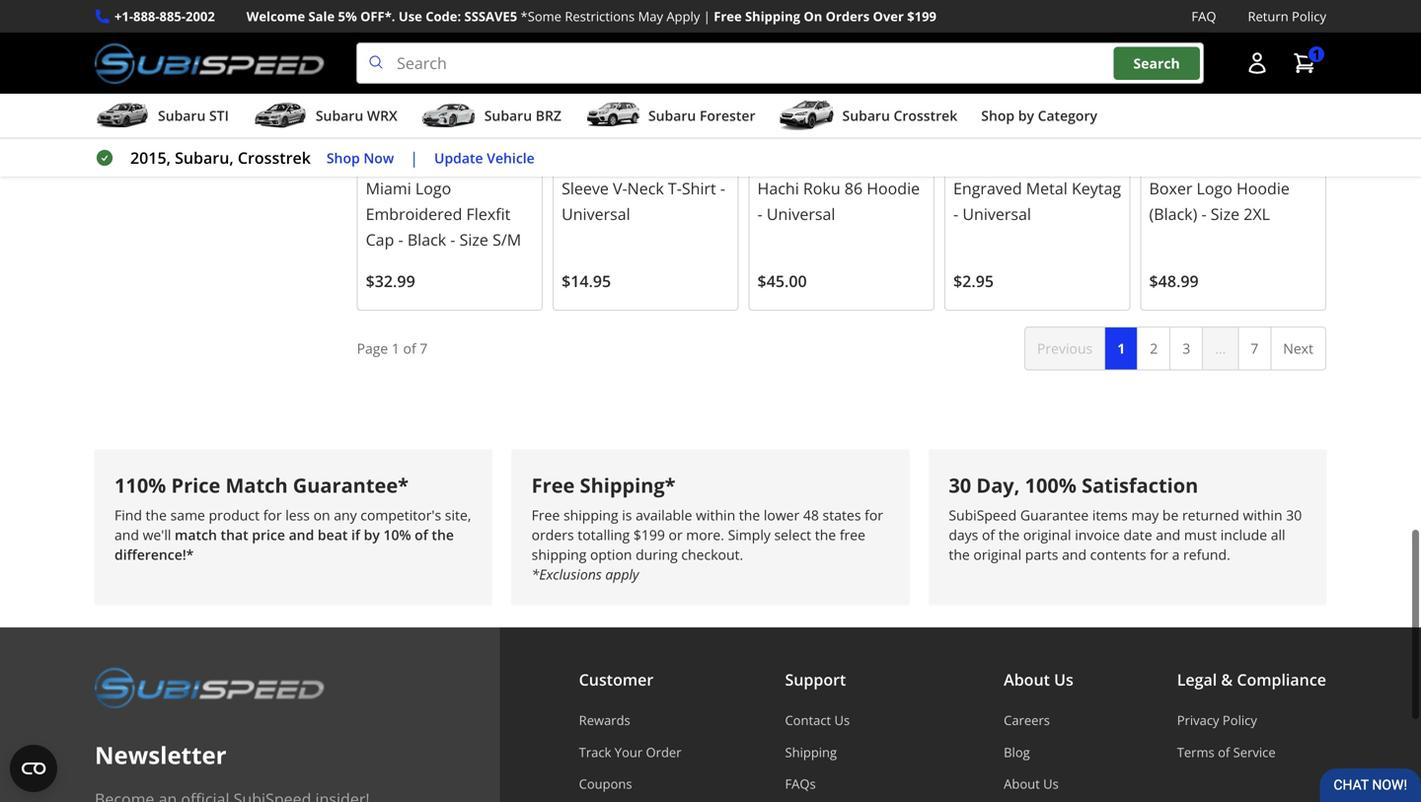 Task type: vqa. For each thing, say whether or not it's contained in the screenshot.


Task type: describe. For each thing, give the bounding box(es) containing it.
vehicle
[[487, 148, 535, 167]]

page 1 of 7
[[357, 339, 428, 358]]

1 horizontal spatial 1
[[1117, 339, 1125, 358]]

86
[[845, 178, 863, 199]]

0 horizontal spatial |
[[410, 147, 418, 168]]

checkout.
[[681, 545, 743, 564]]

for inside free shipping* free shipping is available within the lower 48 states for orders totalling $199 or more. simply select the free shipping option during checkout. *exclusions apply
[[865, 506, 883, 525]]

now
[[363, 148, 394, 167]]

subaru sti button
[[95, 98, 229, 137]]

blog
[[1004, 744, 1030, 761]]

date
[[1123, 526, 1152, 544]]

+1-888-885-2002 link
[[114, 6, 215, 27]]

0 vertical spatial shipping
[[563, 506, 618, 525]]

shop now link
[[327, 147, 394, 169]]

subispeed
[[949, 506, 1017, 525]]

286531
[[953, 129, 1001, 148]]

more.
[[686, 526, 724, 544]]

roku
[[803, 178, 840, 199]]

1 vertical spatial crosstrek
[[238, 147, 311, 168]]

in
[[973, 104, 986, 123]]

0 vertical spatial shipping
[[745, 7, 800, 25]]

hoodie inside what monsters do hachi roku 86 hoodie - universal
[[867, 178, 920, 199]]

1 vertical spatial original
[[973, 545, 1021, 564]]

subaru ladies short sleeve v-neck t-shirt - universal
[[562, 152, 725, 224]]

during
[[636, 545, 678, 564]]

returned
[[1182, 506, 1239, 525]]

if
[[351, 526, 360, 544]]

885-
[[159, 7, 186, 25]]

and inside the find the same product for less on any competitor's site, and we'll
[[114, 526, 139, 544]]

2 about from the top
[[1004, 775, 1040, 793]]

110%
[[114, 472, 166, 499]]

match that price and beat if by 10% of the difference!*
[[114, 526, 454, 564]]

terms
[[1177, 744, 1214, 761]]

1 about from the top
[[1004, 669, 1050, 690]]

the down 48
[[815, 526, 836, 544]]

on
[[313, 506, 330, 525]]

and down invoice
[[1062, 545, 1087, 564]]

2002
[[186, 7, 215, 25]]

subaru for subaru sti
[[158, 106, 206, 125]]

category
[[1038, 106, 1097, 125]]

engraved
[[953, 178, 1022, 199]]

careers link
[[1004, 712, 1073, 729]]

the down subispeed
[[998, 526, 1020, 544]]

0 horizontal spatial 1
[[392, 339, 400, 358]]

- inside subaru ladies short sleeve v-neck t-shirt - universal
[[720, 178, 725, 199]]

logo inside iag performance iag miami logo embroidered flexfit cap - black - size s/m
[[415, 178, 451, 199]]

2 button
[[1137, 327, 1171, 371]]

subaru for subaru forester
[[648, 106, 696, 125]]

subaru forester button
[[585, 98, 755, 137]]

terms of service link
[[1177, 744, 1326, 761]]

shirt
[[682, 178, 716, 199]]

48
[[803, 506, 819, 525]]

performance inside iag performance iag miami logo embroidered flexfit cap - black - size s/m
[[396, 152, 491, 173]]

a subaru forester thumbnail image image
[[585, 101, 640, 130]]

product
[[209, 506, 260, 525]]

2
[[1150, 339, 1158, 358]]

faqs
[[785, 775, 816, 793]]

next
[[1283, 339, 1313, 358]]

3 button
[[1170, 327, 1203, 371]]

$14.95
[[562, 270, 611, 292]]

*some
[[521, 7, 561, 25]]

update
[[434, 148, 483, 167]]

stock
[[990, 104, 1028, 123]]

a subaru crosstrek thumbnail image image
[[779, 101, 834, 130]]

subaru for subaru wrx
[[316, 106, 363, 125]]

sti
[[209, 106, 229, 125]]

- inside iag-app-2077bkxxl iag performance iag boxer logo hoodie (black) - size 2xl
[[1201, 203, 1206, 224]]

open widget image
[[10, 745, 57, 792]]

t-
[[668, 178, 682, 199]]

a subaru wrx thumbnail image image
[[252, 101, 308, 130]]

lower
[[764, 506, 800, 525]]

110% price match guarantee*
[[114, 472, 409, 499]]

days
[[949, 526, 978, 544]]

within inside free shipping* free shipping is available within the lower 48 states for orders totalling $199 or more. simply select the free shipping option during checkout. *exclusions apply
[[696, 506, 735, 525]]

- right 'black'
[[450, 229, 455, 250]]

orders
[[826, 7, 870, 25]]

iag-app-2077bkxxl iag performance iag boxer logo hoodie (black) - size 2xl
[[1149, 129, 1305, 224]]

4 iag from the left
[[1279, 152, 1305, 173]]

metal
[[1026, 178, 1068, 199]]

1 horizontal spatial 30
[[1286, 506, 1302, 525]]

search
[[1133, 54, 1180, 72]]

sbk
[[836, 129, 860, 148]]

free shipping* free shipping is available within the lower 48 states for orders totalling $199 or more. simply select the free shipping option during checkout. *exclusions apply
[[532, 472, 883, 584]]

shop by category
[[981, 106, 1097, 125]]

subaru laser engraved metal keytag - universal image
[[953, 0, 1122, 103]]

subaru forester
[[648, 106, 755, 125]]

of inside "match that price and beat if by 10% of the difference!*"
[[415, 526, 428, 544]]

universal inside subaru ladies short sleeve v-neck t-shirt - universal
[[562, 203, 630, 224]]

of right page
[[403, 339, 416, 358]]

2015, subaru, crosstrek
[[130, 147, 311, 168]]

crosstrek inside dropdown button
[[894, 106, 957, 125]]

coupons
[[579, 775, 632, 793]]

totalling
[[578, 526, 630, 544]]

rewards link
[[579, 712, 681, 729]]

- inside 12 in stock 286531 subaru laser engraved metal keytag - universal
[[953, 203, 958, 224]]

hd-
[[812, 129, 836, 148]]

a subaru brz thumbnail image image
[[421, 101, 476, 130]]

0 vertical spatial $199
[[907, 7, 936, 25]]

order
[[646, 744, 681, 761]]

hoodie inside iag-app-2077bkxxl iag performance iag boxer logo hoodie (black) - size 2xl
[[1236, 178, 1290, 199]]

support
[[785, 669, 846, 690]]

states
[[823, 506, 861, 525]]

is
[[622, 506, 632, 525]]

on
[[804, 7, 822, 25]]

brz
[[536, 106, 561, 125]]

what monsters do hachi roku 86 hoodie - universal
[[757, 152, 920, 224]]

1 about us from the top
[[1004, 669, 1073, 690]]

service
[[1233, 744, 1276, 761]]

track your order link
[[579, 744, 681, 761]]

match
[[226, 472, 288, 499]]

app- for iag-app-2077bkxxl iag performance iag boxer logo hoodie (black) - size 2xl
[[1175, 129, 1204, 148]]

update vehicle
[[434, 148, 535, 167]]

the up "simply"
[[739, 506, 760, 525]]

beat
[[318, 526, 348, 544]]

1 horizontal spatial original
[[1023, 526, 1071, 544]]

the inside the find the same product for less on any competitor's site, and we'll
[[146, 506, 167, 525]]

search button
[[1114, 47, 1200, 80]]

subaru brz
[[484, 106, 561, 125]]

same
[[170, 506, 205, 525]]

difference!*
[[114, 545, 194, 564]]

competitor's
[[360, 506, 441, 525]]



Task type: locate. For each thing, give the bounding box(es) containing it.
$199 inside free shipping* free shipping is available within the lower 48 states for orders totalling $199 or more. simply select the free shipping option during checkout. *exclusions apply
[[633, 526, 665, 544]]

0 vertical spatial us
[[1054, 669, 1073, 690]]

invoice
[[1075, 526, 1120, 544]]

do
[[874, 152, 895, 173]]

the down days
[[949, 545, 970, 564]]

7 inside button
[[1251, 339, 1258, 358]]

2 about us from the top
[[1004, 775, 1059, 793]]

privacy
[[1177, 712, 1219, 729]]

for up price
[[263, 506, 282, 525]]

page
[[357, 339, 388, 358]]

shop by category button
[[981, 98, 1097, 137]]

*exclusions
[[532, 565, 602, 584]]

button image
[[1245, 51, 1269, 75]]

size left 2xl on the right of the page
[[1211, 203, 1240, 224]]

| right the now
[[410, 147, 418, 168]]

2 universal from the left
[[562, 203, 630, 224]]

1 universal from the left
[[767, 203, 835, 224]]

1 horizontal spatial universal
[[767, 203, 835, 224]]

universal down engraved
[[962, 203, 1031, 224]]

of right terms
[[1218, 744, 1230, 761]]

size for s/m
[[459, 229, 488, 250]]

shipping*
[[580, 472, 676, 499]]

contact us
[[785, 712, 850, 729]]

1 app- from the left
[[392, 129, 421, 148]]

app- down wrx at the left of page
[[392, 129, 421, 148]]

+1-888-885-2002
[[114, 7, 215, 25]]

1 vertical spatial policy
[[1223, 712, 1257, 729]]

0 vertical spatial 1 button
[[1283, 44, 1326, 83]]

30 right returned
[[1286, 506, 1302, 525]]

2 app- from the left
[[1175, 129, 1204, 148]]

0 horizontal spatial app-
[[392, 129, 421, 148]]

1 vertical spatial 1 button
[[1104, 327, 1138, 371]]

1 button left 2
[[1104, 327, 1138, 371]]

subispeed logo image up newsletter
[[95, 667, 325, 709]]

2 iag- from the left
[[1149, 129, 1175, 148]]

0 vertical spatial crosstrek
[[894, 106, 957, 125]]

us for about us link
[[1043, 775, 1059, 793]]

shipping
[[563, 506, 618, 525], [532, 545, 586, 564]]

shipping down orders
[[532, 545, 586, 564]]

subaru left brz
[[484, 106, 532, 125]]

neck
[[627, 178, 664, 199]]

faq link
[[1192, 6, 1216, 27]]

- right shirt
[[720, 178, 725, 199]]

blog link
[[1004, 744, 1073, 761]]

subispeed logo image
[[95, 43, 325, 84], [95, 667, 325, 709]]

2 within from the left
[[1243, 506, 1282, 525]]

what monsters do hachi roku 86 hoodie - universal image
[[757, 0, 926, 103]]

1 horizontal spatial 1 button
[[1283, 44, 1326, 83]]

shop up 286531
[[981, 106, 1015, 125]]

size inside iag performance iag miami logo embroidered flexfit cap - black - size s/m
[[459, 229, 488, 250]]

iag- up the now
[[366, 129, 392, 148]]

1 horizontal spatial 7
[[1251, 339, 1258, 358]]

and inside "match that price and beat if by 10% of the difference!*"
[[289, 526, 314, 544]]

that
[[221, 526, 248, 544]]

apply
[[605, 565, 639, 584]]

us down blog link
[[1043, 775, 1059, 793]]

0 vertical spatial subispeed logo image
[[95, 43, 325, 84]]

boxer
[[1149, 178, 1192, 199]]

size for 2xl
[[1211, 203, 1240, 224]]

logo up embroidered
[[415, 178, 451, 199]]

1 horizontal spatial performance
[[1179, 152, 1275, 173]]

subaru inside dropdown button
[[484, 106, 532, 125]]

1 vertical spatial size
[[459, 229, 488, 250]]

performance down 2077bkxxl
[[1179, 152, 1275, 173]]

by right if
[[364, 526, 380, 544]]

wrx
[[367, 106, 397, 125]]

1 vertical spatial shipping
[[532, 545, 586, 564]]

0 vertical spatial free
[[714, 7, 742, 25]]

performance down 2064sm
[[396, 152, 491, 173]]

1 7 from the left
[[420, 339, 428, 358]]

1 vertical spatial about
[[1004, 775, 1040, 793]]

privacy policy
[[1177, 712, 1257, 729]]

within
[[696, 506, 735, 525], [1243, 506, 1282, 525]]

the down site,
[[432, 526, 454, 544]]

contact
[[785, 712, 831, 729]]

0 horizontal spatial iag-
[[366, 129, 392, 148]]

0 vertical spatial size
[[1211, 203, 1240, 224]]

us up shipping link
[[834, 712, 850, 729]]

shop left the now
[[327, 148, 360, 167]]

0 horizontal spatial for
[[263, 506, 282, 525]]

iag performance iag boxer logo hoodie (black) - size 2xl image
[[1149, 0, 1317, 103]]

$199
[[907, 7, 936, 25], [633, 526, 665, 544]]

subaru inside 12 in stock 286531 subaru laser engraved metal keytag - universal
[[953, 152, 1006, 173]]

1 vertical spatial $199
[[633, 526, 665, 544]]

1 horizontal spatial by
[[1018, 106, 1034, 125]]

1 hoodie from the left
[[867, 178, 920, 199]]

0 horizontal spatial 30
[[949, 472, 971, 499]]

guarantee*
[[293, 472, 409, 499]]

return
[[1248, 7, 1288, 25]]

1 vertical spatial 30
[[1286, 506, 1302, 525]]

0 horizontal spatial crosstrek
[[238, 147, 311, 168]]

$199 right over
[[907, 7, 936, 25]]

0 vertical spatial about
[[1004, 669, 1050, 690]]

satisfaction
[[1082, 472, 1198, 499]]

subaru down 213275x
[[562, 152, 614, 173]]

shipping down contact
[[785, 744, 837, 761]]

logo right boxer
[[1197, 178, 1232, 199]]

app- inside iag-app-2077bkxxl iag performance iag boxer logo hoodie (black) - size 2xl
[[1175, 129, 1204, 148]]

2 performance from the left
[[1179, 152, 1275, 173]]

within inside the 30 day, 100% satisfaction subispeed guarantee items may be returned within 30 days of the original invoice date and must include all the original parts and contents for a refund.
[[1243, 506, 1282, 525]]

subaru inside subaru ladies short sleeve v-neck t-shirt - universal
[[562, 152, 614, 173]]

over
[[873, 7, 904, 25]]

hoodie down do at top right
[[867, 178, 920, 199]]

logo inside iag-app-2077bkxxl iag performance iag boxer logo hoodie (black) - size 2xl
[[1197, 178, 1232, 199]]

the up we'll
[[146, 506, 167, 525]]

free
[[840, 526, 865, 544]]

subaru ladies short sleeve v-neck t-shirt - universal image
[[562, 0, 730, 103]]

for inside the 30 day, 100% satisfaction subispeed guarantee items may be returned within 30 days of the original invoice date and must include all the original parts and contents for a refund.
[[1150, 545, 1168, 564]]

1 right page
[[392, 339, 400, 358]]

1 vertical spatial us
[[834, 712, 850, 729]]

for left a
[[1150, 545, 1168, 564]]

1 horizontal spatial policy
[[1292, 7, 1326, 25]]

0 horizontal spatial performance
[[396, 152, 491, 173]]

orders
[[532, 526, 574, 544]]

1 horizontal spatial within
[[1243, 506, 1282, 525]]

0 horizontal spatial shop
[[327, 148, 360, 167]]

policy right return on the top right
[[1292, 7, 1326, 25]]

must
[[1184, 526, 1217, 544]]

1
[[1312, 45, 1320, 64], [392, 339, 400, 358], [1117, 339, 1125, 358]]

miami
[[366, 178, 411, 199]]

privacy policy link
[[1177, 712, 1326, 729]]

1 vertical spatial about us
[[1004, 775, 1059, 793]]

faq
[[1192, 7, 1216, 25]]

price
[[171, 472, 220, 499]]

free
[[714, 7, 742, 25], [532, 472, 575, 499], [532, 506, 560, 525]]

+1-
[[114, 7, 133, 25]]

2 logo from the left
[[1197, 178, 1232, 199]]

app- for iag-app-2064sm
[[392, 129, 421, 148]]

universal down sleeve
[[562, 203, 630, 224]]

0 vertical spatial by
[[1018, 106, 1034, 125]]

the
[[146, 506, 167, 525], [739, 506, 760, 525], [432, 526, 454, 544], [815, 526, 836, 544], [998, 526, 1020, 544], [949, 545, 970, 564]]

your
[[615, 744, 643, 761]]

wmd86-
[[757, 129, 812, 148]]

subaru
[[158, 106, 206, 125], [316, 106, 363, 125], [484, 106, 532, 125], [648, 106, 696, 125], [842, 106, 890, 125], [562, 152, 614, 173], [953, 152, 1006, 173]]

1 vertical spatial shop
[[327, 148, 360, 167]]

by inside "match that price and beat if by 10% of the difference!*"
[[364, 526, 380, 544]]

original up parts
[[1023, 526, 1071, 544]]

2 vertical spatial free
[[532, 506, 560, 525]]

subaru down 286531
[[953, 152, 1006, 173]]

1 button right button icon
[[1283, 44, 1326, 83]]

include
[[1220, 526, 1267, 544]]

within up more.
[[696, 506, 735, 525]]

- down engraved
[[953, 203, 958, 224]]

refund.
[[1183, 545, 1230, 564]]

iag- for iag-app-2064sm
[[366, 129, 392, 148]]

us for the contact us link
[[834, 712, 850, 729]]

subaru sti
[[158, 106, 229, 125]]

1 logo from the left
[[415, 178, 451, 199]]

ladies
[[619, 152, 666, 173]]

1 horizontal spatial app-
[[1175, 129, 1204, 148]]

search input field
[[356, 43, 1204, 84]]

7 right '...' at the top right of the page
[[1251, 339, 1258, 358]]

subaru for subaru ladies short sleeve v-neck t-shirt - universal
[[562, 152, 614, 173]]

about up careers
[[1004, 669, 1050, 690]]

sale
[[308, 7, 335, 25]]

3 iag from the left
[[1149, 152, 1175, 173]]

1 vertical spatial |
[[410, 147, 418, 168]]

shipping link
[[785, 744, 900, 761]]

a subaru sti thumbnail image image
[[95, 101, 150, 130]]

about down blog
[[1004, 775, 1040, 793]]

universal down roku
[[767, 203, 835, 224]]

crosstrek down "a subaru wrx thumbnail image"
[[238, 147, 311, 168]]

- down hachi
[[757, 203, 763, 224]]

2 hoodie from the left
[[1236, 178, 1290, 199]]

subaru up sbk
[[842, 106, 890, 125]]

policy for privacy policy
[[1223, 712, 1257, 729]]

&
[[1221, 669, 1233, 690]]

0 horizontal spatial universal
[[562, 203, 630, 224]]

$2.95
[[953, 270, 994, 292]]

$32.99
[[366, 270, 415, 292]]

0 horizontal spatial hoodie
[[867, 178, 920, 199]]

size inside iag-app-2077bkxxl iag performance iag boxer logo hoodie (black) - size 2xl
[[1211, 203, 1240, 224]]

find
[[114, 506, 142, 525]]

1 horizontal spatial size
[[1211, 203, 1240, 224]]

by left category
[[1018, 106, 1034, 125]]

1 horizontal spatial crosstrek
[[894, 106, 957, 125]]

customer
[[579, 669, 654, 690]]

of right 10%
[[415, 526, 428, 544]]

0 horizontal spatial original
[[973, 545, 1021, 564]]

0 horizontal spatial within
[[696, 506, 735, 525]]

2xl
[[1244, 203, 1270, 224]]

and down be at the right bottom of page
[[1156, 526, 1180, 544]]

hachi
[[757, 178, 799, 199]]

0 horizontal spatial $199
[[633, 526, 665, 544]]

embroidered
[[366, 203, 462, 224]]

subispeed logo image down 2002
[[95, 43, 325, 84]]

1 horizontal spatial $199
[[907, 7, 936, 25]]

1 button
[[1283, 44, 1326, 83], [1104, 327, 1138, 371]]

of down subispeed
[[982, 526, 995, 544]]

7 right page
[[420, 339, 428, 358]]

1 subispeed logo image from the top
[[95, 43, 325, 84]]

1 left 2
[[1117, 339, 1125, 358]]

for inside the find the same product for less on any competitor's site, and we'll
[[263, 506, 282, 525]]

iag- up boxer
[[1149, 129, 1175, 148]]

3
[[1182, 339, 1190, 358]]

and down find
[[114, 526, 139, 544]]

0 horizontal spatial size
[[459, 229, 488, 250]]

2 horizontal spatial 1
[[1312, 45, 1320, 64]]

subaru left 'sti' on the left of the page
[[158, 106, 206, 125]]

1 within from the left
[[696, 506, 735, 525]]

subaru brz button
[[421, 98, 561, 137]]

12
[[953, 104, 969, 123]]

by inside dropdown button
[[1018, 106, 1034, 125]]

0 horizontal spatial policy
[[1223, 712, 1257, 729]]

wmd86-hd-sbk
[[757, 129, 860, 148]]

$199 up during on the left bottom of the page
[[633, 526, 665, 544]]

subaru,
[[175, 147, 234, 168]]

subaru up short
[[648, 106, 696, 125]]

iag performance iag miami logo embroidered flexfit cap - black - size s/m image
[[366, 0, 534, 103]]

0 vertical spatial policy
[[1292, 7, 1326, 25]]

for up the free
[[865, 506, 883, 525]]

day,
[[976, 472, 1020, 499]]

shop
[[981, 106, 1015, 125], [327, 148, 360, 167]]

1 vertical spatial by
[[364, 526, 380, 544]]

2 iag from the left
[[495, 152, 521, 173]]

0 vertical spatial 30
[[949, 472, 971, 499]]

iag- for iag-app-2077bkxxl iag performance iag boxer logo hoodie (black) - size 2xl
[[1149, 129, 1175, 148]]

| right apply
[[703, 7, 710, 25]]

shop for shop by category
[[981, 106, 1015, 125]]

1 horizontal spatial hoodie
[[1236, 178, 1290, 199]]

0 horizontal spatial by
[[364, 526, 380, 544]]

of inside the 30 day, 100% satisfaction subispeed guarantee items may be returned within 30 days of the original invoice date and must include all the original parts and contents for a refund.
[[982, 526, 995, 544]]

0 horizontal spatial 7
[[420, 339, 428, 358]]

shop inside dropdown button
[[981, 106, 1015, 125]]

1 down return policy link
[[1312, 45, 1320, 64]]

about us link
[[1004, 775, 1073, 793]]

rewards
[[579, 712, 630, 729]]

find the same product for less on any competitor's site, and we'll
[[114, 506, 471, 544]]

shop for shop now
[[327, 148, 360, 167]]

- right cap
[[398, 229, 403, 250]]

(black)
[[1149, 203, 1197, 224]]

1 iag- from the left
[[366, 129, 392, 148]]

we'll
[[143, 526, 171, 544]]

iag- inside iag-app-2077bkxxl iag performance iag boxer logo hoodie (black) - size 2xl
[[1149, 129, 1175, 148]]

0 vertical spatial about us
[[1004, 669, 1073, 690]]

the inside "match that price and beat if by 10% of the difference!*"
[[432, 526, 454, 544]]

0 vertical spatial shop
[[981, 106, 1015, 125]]

universal inside what monsters do hachi roku 86 hoodie - universal
[[767, 203, 835, 224]]

original down days
[[973, 545, 1021, 564]]

$48.99
[[1149, 270, 1199, 292]]

parts
[[1025, 545, 1058, 564]]

0 vertical spatial original
[[1023, 526, 1071, 544]]

3 universal from the left
[[962, 203, 1031, 224]]

us up careers link
[[1054, 669, 1073, 690]]

about us up careers link
[[1004, 669, 1073, 690]]

1 horizontal spatial for
[[865, 506, 883, 525]]

a
[[1172, 545, 1180, 564]]

1 iag from the left
[[366, 152, 392, 173]]

guarantee
[[1020, 506, 1089, 525]]

2 7 from the left
[[1251, 339, 1258, 358]]

subaru left wrx at the left of page
[[316, 106, 363, 125]]

2 horizontal spatial universal
[[962, 203, 1031, 224]]

size down the flexfit
[[459, 229, 488, 250]]

hoodie up 2xl on the right of the page
[[1236, 178, 1290, 199]]

1 horizontal spatial logo
[[1197, 178, 1232, 199]]

and down less
[[289, 526, 314, 544]]

1 vertical spatial subispeed logo image
[[95, 667, 325, 709]]

1 horizontal spatial shop
[[981, 106, 1015, 125]]

universal inside 12 in stock 286531 subaru laser engraved metal keytag - universal
[[962, 203, 1031, 224]]

about us down blog link
[[1004, 775, 1059, 793]]

shipping up totalling
[[563, 506, 618, 525]]

- right (black)
[[1201, 203, 1206, 224]]

app- up boxer
[[1175, 129, 1204, 148]]

- inside what monsters do hachi roku 86 hoodie - universal
[[757, 203, 763, 224]]

2 vertical spatial us
[[1043, 775, 1059, 793]]

1 horizontal spatial iag-
[[1149, 129, 1175, 148]]

policy up terms of service link
[[1223, 712, 1257, 729]]

restrictions
[[565, 7, 635, 25]]

within up all
[[1243, 506, 1282, 525]]

2 horizontal spatial for
[[1150, 545, 1168, 564]]

may
[[1131, 506, 1159, 525]]

universal
[[767, 203, 835, 224], [562, 203, 630, 224], [962, 203, 1031, 224]]

performance inside iag-app-2077bkxxl iag performance iag boxer logo hoodie (black) - size 2xl
[[1179, 152, 1275, 173]]

1 performance from the left
[[396, 152, 491, 173]]

crosstrek left in
[[894, 106, 957, 125]]

ellipses image
[[1202, 327, 1239, 371]]

policy for return policy
[[1292, 7, 1326, 25]]

12 in stock 286531 subaru laser engraved metal keytag - universal
[[953, 104, 1121, 224]]

0 horizontal spatial 1 button
[[1104, 327, 1138, 371]]

1 horizontal spatial |
[[703, 7, 710, 25]]

5%
[[338, 7, 357, 25]]

1 vertical spatial shipping
[[785, 744, 837, 761]]

subaru for subaru crosstrek
[[842, 106, 890, 125]]

1 vertical spatial free
[[532, 472, 575, 499]]

30 up subispeed
[[949, 472, 971, 499]]

0 vertical spatial |
[[703, 7, 710, 25]]

contents
[[1090, 545, 1146, 564]]

s/m
[[492, 229, 521, 250]]

subaru for subaru brz
[[484, 106, 532, 125]]

option
[[590, 545, 632, 564]]

cap
[[366, 229, 394, 250]]

may
[[638, 7, 663, 25]]

2 subispeed logo image from the top
[[95, 667, 325, 709]]

0 horizontal spatial logo
[[415, 178, 451, 199]]

shipping left on
[[745, 7, 800, 25]]



